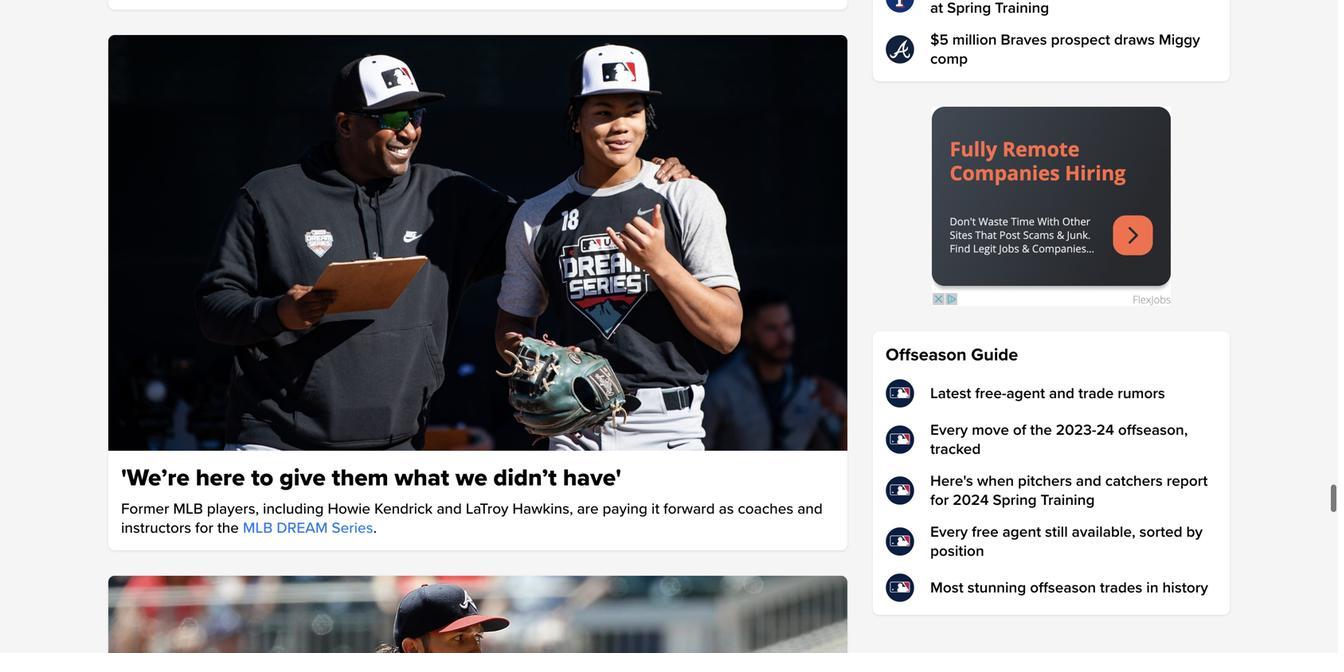 Task type: describe. For each thing, give the bounding box(es) containing it.
latest free-agent and trade rumors
[[930, 384, 1165, 403]]

what
[[395, 464, 449, 493]]

most stunning offseason trades in history link
[[886, 574, 1217, 602]]

are
[[577, 500, 599, 518]]

paying
[[603, 500, 648, 518]]

'we're here to give them what we didn't have'
[[121, 464, 621, 493]]

advertisement element
[[932, 107, 1171, 306]]

players,
[[207, 500, 259, 518]]

offseason guide
[[886, 345, 1018, 366]]

history
[[1163, 579, 1208, 597]]

here
[[196, 464, 245, 493]]

coaches
[[738, 500, 794, 518]]

report
[[1167, 472, 1208, 490]]

mlb image for every move of the 2023-24 offseason, tracked
[[886, 425, 914, 454]]

mlb image
[[886, 574, 914, 602]]

mlb dream series link
[[243, 519, 373, 537]]

forward
[[664, 500, 715, 518]]

million
[[953, 31, 997, 49]]

for inside here's when pitchers and catchers report for 2024 spring training
[[930, 491, 949, 509]]

rumors
[[1118, 384, 1165, 403]]

and for trade
[[1049, 384, 1075, 403]]

kendrick
[[374, 500, 433, 518]]

culberson throws his name into the braves' pitching mix image
[[108, 576, 848, 653]]

and for catchers
[[1076, 472, 1102, 490]]

guide
[[971, 345, 1018, 366]]

offseason,
[[1118, 421, 1188, 439]]

most
[[930, 579, 964, 597]]

free
[[972, 523, 999, 541]]

have'
[[563, 464, 621, 493]]

trades
[[1100, 579, 1143, 597]]

'we're here to give them what we didn't have' image
[[108, 35, 848, 451]]

braves
[[1001, 31, 1047, 49]]

hawkins,
[[513, 500, 573, 518]]

including
[[263, 500, 324, 518]]

agent for free-
[[1007, 384, 1045, 403]]

'we're
[[121, 464, 190, 493]]

comp
[[930, 50, 968, 68]]

every for every free agent still available, sorted by position
[[930, 523, 968, 541]]

position
[[930, 542, 984, 560]]

the inside the 'former mlb players, including howie kendrick and latroy hawkins, are paying it forward as coaches and instructors for the'
[[217, 519, 239, 537]]

mlb image for latest free-agent and trade rumors
[[886, 379, 914, 408]]

'we're here to give them what we didn't have' link
[[121, 464, 835, 493]]

$5 million braves prospect draws miggy comp link
[[886, 30, 1217, 69]]

1 horizontal spatial mlb
[[243, 519, 273, 537]]

stunning
[[968, 579, 1026, 597]]

mlb inside the 'former mlb players, including howie kendrick and latroy hawkins, are paying it forward as coaches and instructors for the'
[[173, 500, 203, 518]]

tracked
[[930, 440, 981, 458]]

rangers image
[[886, 0, 914, 13]]

to
[[251, 464, 273, 493]]

of
[[1013, 421, 1026, 439]]

offseason
[[1030, 579, 1096, 597]]

2024
[[953, 491, 989, 509]]

didn't
[[494, 464, 557, 493]]

pitchers
[[1018, 472, 1072, 490]]

here's when pitchers and catchers report for 2024 spring training link
[[886, 472, 1217, 510]]

former mlb players, including howie kendrick and latroy hawkins, are paying it forward as coaches and instructors for the
[[121, 500, 823, 537]]



Task type: vqa. For each thing, say whether or not it's contained in the screenshot.
Every within Every free agent still available, sorted by position
yes



Task type: locate. For each thing, give the bounding box(es) containing it.
for
[[930, 491, 949, 509], [195, 519, 213, 537]]

agent inside every free agent still available, sorted by position
[[1003, 523, 1041, 541]]

the right of at the right bottom
[[1030, 421, 1052, 439]]

2 horizontal spatial and
[[1076, 472, 1102, 490]]

mlb image left tracked
[[886, 425, 914, 454]]

offseason
[[886, 345, 967, 366]]

0 horizontal spatial mlb
[[173, 500, 203, 518]]

free-
[[975, 384, 1007, 403]]

mlb image
[[886, 379, 914, 408], [886, 425, 914, 454], [886, 476, 914, 505], [886, 527, 914, 556]]

catchers
[[1105, 472, 1163, 490]]

instructors
[[121, 519, 191, 537]]

0 vertical spatial the
[[1030, 421, 1052, 439]]

prospect
[[1051, 31, 1110, 49]]

2 every from the top
[[930, 523, 968, 541]]

mlb down players,
[[243, 519, 273, 537]]

and
[[1049, 384, 1075, 403], [1076, 472, 1102, 490], [798, 500, 823, 518]]

give
[[280, 464, 326, 493]]

and up training
[[1076, 472, 1102, 490]]

1 vertical spatial and
[[1076, 472, 1102, 490]]

here's
[[930, 472, 973, 490]]

as
[[719, 500, 734, 518]]

braves image
[[886, 35, 914, 64]]

mlb image for every free agent still available, sorted by position
[[886, 527, 914, 556]]

and right coaches
[[798, 500, 823, 518]]

spring
[[993, 491, 1037, 509]]

every up tracked
[[930, 421, 968, 439]]

the down players,
[[217, 519, 239, 537]]

agent
[[1007, 384, 1045, 403], [1003, 523, 1041, 541]]

mlb image down offseason
[[886, 379, 914, 408]]

2 vertical spatial and
[[798, 500, 823, 518]]

and inside the 'former mlb players, including howie kendrick and latroy hawkins, are paying it forward as coaches and instructors for the'
[[798, 500, 823, 518]]

agent down spring
[[1003, 523, 1041, 541]]

here's when pitchers and catchers report for 2024 spring training
[[930, 472, 1208, 509]]

2023-
[[1056, 421, 1097, 439]]

latest
[[930, 384, 971, 403]]

trade
[[1079, 384, 1114, 403]]

available,
[[1072, 523, 1136, 541]]

1 vertical spatial the
[[217, 519, 239, 537]]

move
[[972, 421, 1009, 439]]

0 horizontal spatial for
[[195, 519, 213, 537]]

miggy
[[1159, 31, 1200, 49]]

mlb image up mlb icon
[[886, 527, 914, 556]]

sorted
[[1140, 523, 1183, 541]]

0 vertical spatial mlb
[[173, 500, 203, 518]]

by
[[1187, 523, 1203, 541]]

1 every from the top
[[930, 421, 968, 439]]

every move of the 2023-24 offseason, tracked
[[930, 421, 1188, 458]]

0 vertical spatial every
[[930, 421, 968, 439]]

and latroy
[[437, 500, 509, 518]]

1 vertical spatial agent
[[1003, 523, 1041, 541]]

every for every move of the 2023-24 offseason, tracked
[[930, 421, 968, 439]]

and left trade
[[1049, 384, 1075, 403]]

every inside every free agent still available, sorted by position
[[930, 523, 968, 541]]

0 vertical spatial for
[[930, 491, 949, 509]]

mlb image inside every free agent still available, sorted by position link
[[886, 527, 914, 556]]

the
[[1030, 421, 1052, 439], [217, 519, 239, 537]]

most stunning offseason trades in history
[[930, 579, 1208, 597]]

1 vertical spatial for
[[195, 519, 213, 537]]

24
[[1097, 421, 1114, 439]]

series
[[332, 519, 373, 537]]

1 vertical spatial mlb
[[243, 519, 273, 537]]

and inside here's when pitchers and catchers report for 2024 spring training
[[1076, 472, 1102, 490]]

1 mlb image from the top
[[886, 379, 914, 408]]

$5 million braves prospect draws miggy comp
[[930, 31, 1200, 68]]

the inside every move of the 2023-24 offseason, tracked
[[1030, 421, 1052, 439]]

every inside every move of the 2023-24 offseason, tracked
[[930, 421, 968, 439]]

for down players,
[[195, 519, 213, 537]]

0 horizontal spatial and
[[798, 500, 823, 518]]

.
[[373, 519, 377, 537]]

4 mlb image from the top
[[886, 527, 914, 556]]

latest free-agent and trade rumors link
[[886, 379, 1217, 408]]

we
[[456, 464, 487, 493]]

every
[[930, 421, 968, 439], [930, 523, 968, 541]]

1 horizontal spatial and
[[1049, 384, 1075, 403]]

mlb image inside here's when pitchers and catchers report for 2024 spring training link
[[886, 476, 914, 505]]

dream
[[277, 519, 328, 537]]

3 mlb image from the top
[[886, 476, 914, 505]]

every free agent still available, sorted by position
[[930, 523, 1203, 560]]

mlb image for here's when pitchers and catchers report for 2024 spring training
[[886, 476, 914, 505]]

agent up of at the right bottom
[[1007, 384, 1045, 403]]

mlb image left here's
[[886, 476, 914, 505]]

training
[[1041, 491, 1095, 509]]

0 horizontal spatial the
[[217, 519, 239, 537]]

1 horizontal spatial the
[[1030, 421, 1052, 439]]

1 horizontal spatial for
[[930, 491, 949, 509]]

mlb
[[173, 500, 203, 518], [243, 519, 273, 537]]

for down here's
[[930, 491, 949, 509]]

every free agent still available, sorted by position link
[[886, 523, 1217, 561]]

mlb image inside 'every move of the 2023-24 offseason, tracked' link
[[886, 425, 914, 454]]

it
[[652, 500, 660, 518]]

0 vertical spatial agent
[[1007, 384, 1045, 403]]

in
[[1147, 579, 1159, 597]]

1 vertical spatial every
[[930, 523, 968, 541]]

still
[[1045, 523, 1068, 541]]

when
[[977, 472, 1014, 490]]

draws
[[1114, 31, 1155, 49]]

2 mlb image from the top
[[886, 425, 914, 454]]

every move of the 2023-24 offseason, tracked link
[[886, 421, 1217, 459]]

agent for free
[[1003, 523, 1041, 541]]

every up position
[[930, 523, 968, 541]]

former
[[121, 500, 169, 518]]

for inside the 'former mlb players, including howie kendrick and latroy hawkins, are paying it forward as coaches and instructors for the'
[[195, 519, 213, 537]]

mlb up instructors
[[173, 500, 203, 518]]

$5
[[930, 31, 949, 49]]

0 vertical spatial and
[[1049, 384, 1075, 403]]

howie
[[328, 500, 370, 518]]

mlb dream series .
[[243, 519, 377, 537]]

them
[[332, 464, 389, 493]]



